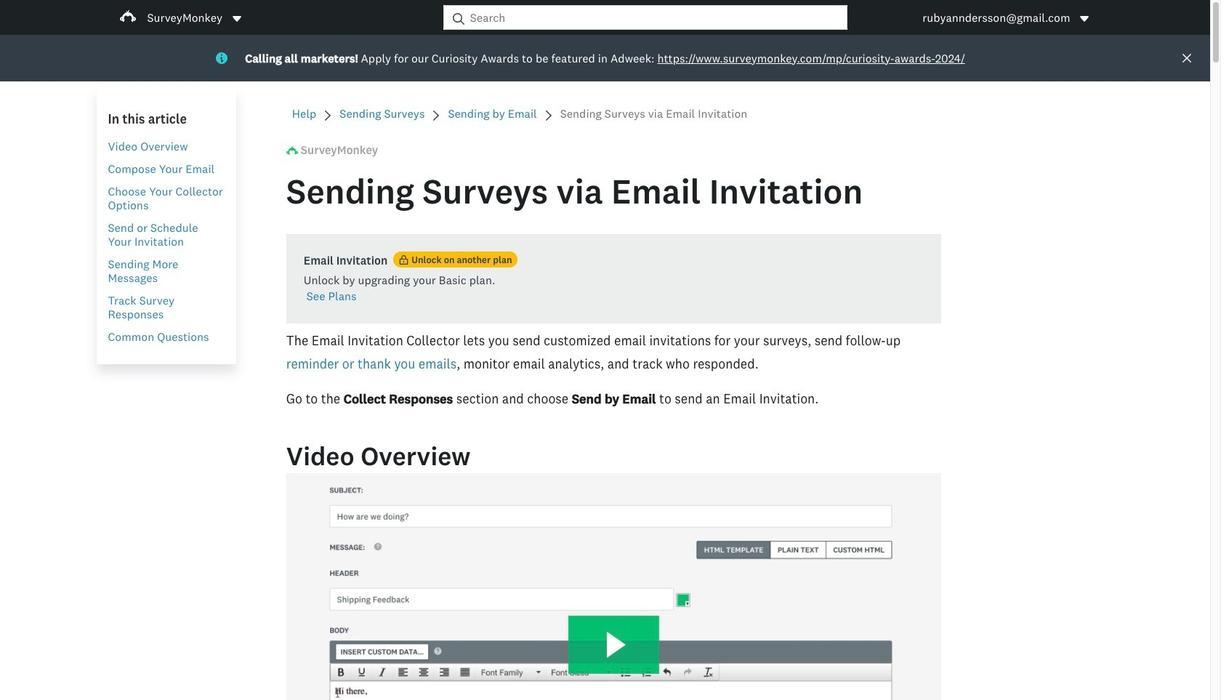 Task type: locate. For each thing, give the bounding box(es) containing it.
locked image
[[399, 255, 409, 264], [400, 255, 408, 264]]

1 locked image from the left
[[399, 255, 409, 264]]

open image for first open image from left
[[233, 16, 241, 21]]

0 horizontal spatial open image
[[233, 16, 241, 21]]

search image
[[453, 13, 465, 24]]

1 open image from the left
[[233, 16, 241, 21]]

search image
[[453, 13, 465, 24]]

0 horizontal spatial open image
[[231, 13, 243, 24]]

alert
[[0, 35, 1211, 81]]

2 locked image from the left
[[400, 255, 408, 264]]

open image
[[233, 16, 241, 21], [1081, 16, 1090, 21]]

close image
[[1182, 52, 1193, 64], [1183, 54, 1192, 63]]

1 open image from the left
[[231, 13, 243, 24]]

2 open image from the left
[[1081, 16, 1090, 21]]

1 horizontal spatial open image
[[1080, 13, 1091, 24]]

open image
[[231, 13, 243, 24], [1080, 13, 1091, 24]]

1 horizontal spatial open image
[[1081, 16, 1090, 21]]



Task type: describe. For each thing, give the bounding box(es) containing it.
2 open image from the left
[[1080, 13, 1091, 24]]

open image for 1st open image from the right
[[1081, 16, 1090, 21]]

Search text field
[[465, 6, 848, 29]]

info icon image
[[216, 52, 228, 64]]

video element
[[286, 473, 942, 700]]



Task type: vqa. For each thing, say whether or not it's contained in the screenshot.
the close icon
yes



